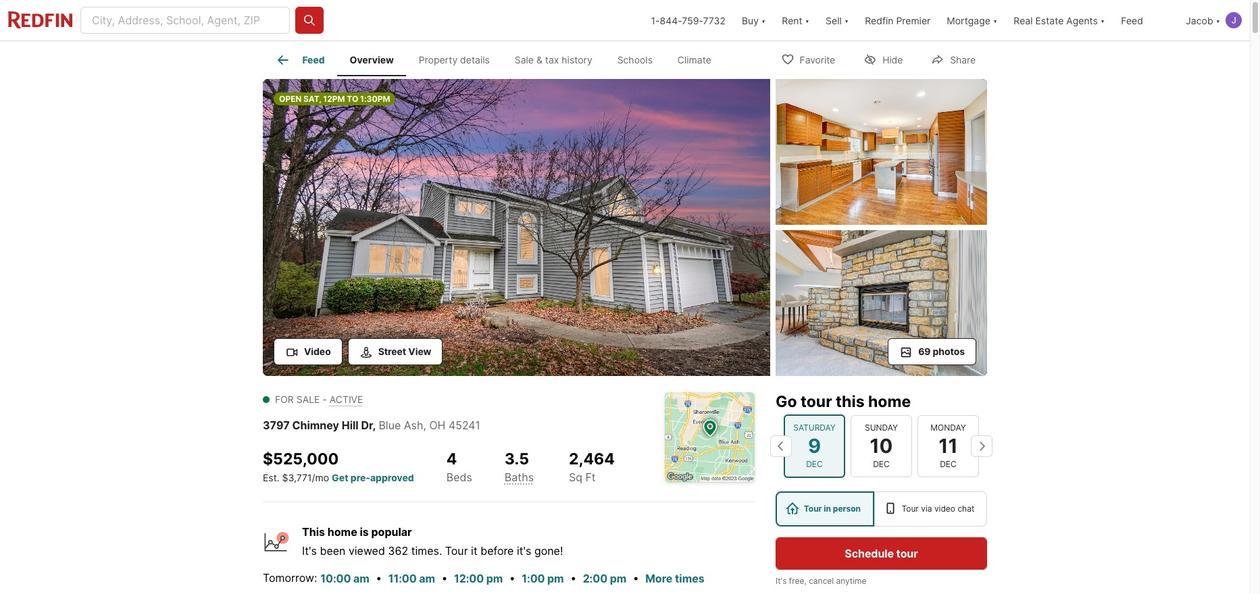 Task type: describe. For each thing, give the bounding box(es) containing it.
3.5 baths
[[505, 450, 534, 484]]

buy ▾ button
[[734, 0, 774, 41]]

1:00 pm button
[[521, 571, 565, 588]]

anytime
[[836, 576, 867, 587]]

tour in person option
[[776, 492, 874, 527]]

this home is popular it's been viewed 362 times. tour it before it's gone!
[[302, 526, 563, 558]]

baths
[[505, 471, 534, 484]]

history
[[562, 54, 593, 66]]

rent ▾ button
[[782, 0, 810, 41]]

more
[[646, 573, 673, 586]]

favorite button
[[769, 45, 847, 73]]

this
[[302, 526, 325, 539]]

active link
[[330, 394, 363, 405]]

monday 11 dec
[[931, 423, 966, 470]]

2 , from the left
[[423, 419, 426, 433]]

tax
[[545, 54, 559, 66]]

get
[[332, 472, 348, 484]]

dec for 11
[[940, 460, 957, 470]]

is
[[360, 526, 369, 539]]

property details
[[419, 54, 490, 66]]

1 horizontal spatial it's
[[776, 576, 787, 587]]

tour via video chat option
[[874, 492, 987, 527]]

tour for schedule
[[897, 547, 918, 561]]

1:00
[[522, 573, 545, 586]]

it's
[[517, 545, 531, 558]]

schedule
[[845, 547, 894, 561]]

12pm
[[323, 94, 345, 104]]

tour inside this home is popular it's been viewed 362 times. tour it before it's gone!
[[445, 545, 468, 558]]

ash
[[404, 419, 423, 433]]

buy
[[742, 15, 759, 26]]

jacob ▾
[[1186, 15, 1220, 26]]

go
[[776, 393, 797, 412]]

sat,
[[304, 94, 321, 104]]

video
[[304, 346, 331, 357]]

3797 chimney hill dr , blue ash , oh 45241
[[263, 419, 480, 433]]

sunday
[[865, 423, 898, 433]]

759-
[[682, 15, 703, 26]]

2,464 sq ft
[[569, 450, 615, 484]]

▾ for sell ▾
[[845, 15, 849, 26]]

tour for tour in person
[[804, 504, 822, 514]]

12:00 pm button
[[453, 571, 504, 588]]

submit search image
[[303, 14, 316, 27]]

▾ for rent ▾
[[805, 15, 810, 26]]

844-
[[660, 15, 682, 26]]

2 • from the left
[[442, 572, 448, 585]]

▾ for mortgage ▾
[[993, 15, 998, 26]]

sunday 10 dec
[[865, 423, 898, 470]]

mortgage
[[947, 15, 991, 26]]

redfin
[[865, 15, 894, 26]]

more times link
[[646, 573, 705, 586]]

saturday 9 dec
[[794, 423, 836, 470]]

feed button
[[1113, 0, 1178, 41]]

$525,000 est. $3,771 /mo get pre-approved
[[263, 450, 414, 484]]

photos
[[933, 346, 965, 357]]

baths link
[[505, 471, 534, 484]]

share
[[950, 54, 976, 65]]

chimney
[[292, 419, 339, 433]]

1 am from the left
[[353, 573, 369, 586]]

to
[[347, 94, 358, 104]]

tomorrow:
[[263, 572, 317, 585]]

1 • from the left
[[376, 572, 382, 585]]

4 • from the left
[[570, 572, 577, 585]]

this
[[836, 393, 865, 412]]

10:00 am button
[[320, 571, 370, 588]]

dec for 10
[[873, 460, 890, 470]]

agents
[[1067, 15, 1098, 26]]

2:00
[[583, 573, 608, 586]]

in
[[824, 504, 831, 514]]

sale & tax history
[[515, 54, 593, 66]]

2 am from the left
[[419, 573, 435, 586]]

overview tab
[[337, 44, 406, 76]]

▾ for buy ▾
[[762, 15, 766, 26]]

property
[[419, 54, 458, 66]]

est.
[[263, 472, 280, 484]]

approved
[[370, 472, 414, 484]]

1:30pm
[[360, 94, 390, 104]]

362
[[388, 545, 408, 558]]

tab list containing feed
[[263, 41, 735, 76]]

1 pm from the left
[[486, 573, 503, 586]]

next image
[[971, 436, 993, 457]]

gone!
[[535, 545, 563, 558]]

12:00
[[454, 573, 484, 586]]

hide button
[[852, 45, 915, 73]]

feed inside "link"
[[302, 54, 325, 66]]

3797
[[263, 419, 290, 433]]

real estate agents ▾ link
[[1014, 0, 1105, 41]]

monday
[[931, 423, 966, 433]]

hide
[[883, 54, 903, 65]]

mortgage ▾ button
[[939, 0, 1006, 41]]

tour in person
[[804, 504, 861, 514]]

ft
[[586, 471, 596, 484]]

property details tab
[[406, 44, 502, 76]]



Task type: locate. For each thing, give the bounding box(es) containing it.
pm right 2:00
[[610, 573, 627, 586]]

1 vertical spatial home
[[328, 526, 357, 539]]

favorite
[[800, 54, 835, 65]]

1 , from the left
[[373, 419, 376, 433]]

3.5
[[505, 450, 529, 469]]

0 horizontal spatial tour
[[801, 393, 832, 412]]

times
[[675, 573, 705, 586]]

video
[[935, 504, 956, 514]]

home up sunday
[[868, 393, 911, 412]]

▾ right rent
[[805, 15, 810, 26]]

$525,000
[[263, 450, 339, 469]]

tour
[[801, 393, 832, 412], [897, 547, 918, 561]]

feed up sat,
[[302, 54, 325, 66]]

free,
[[789, 576, 807, 587]]

mortgage ▾
[[947, 15, 998, 26]]

tour up saturday
[[801, 393, 832, 412]]

0 horizontal spatial am
[[353, 573, 369, 586]]

1 ▾ from the left
[[762, 15, 766, 26]]

4 ▾ from the left
[[993, 15, 998, 26]]

previous image
[[770, 436, 792, 457]]

user photo image
[[1226, 12, 1242, 28]]

dec inside saturday 9 dec
[[806, 460, 823, 470]]

schools
[[617, 54, 653, 66]]

dec down 11
[[940, 460, 957, 470]]

0 vertical spatial home
[[868, 393, 911, 412]]

it
[[471, 545, 478, 558]]

pre-
[[351, 472, 370, 484]]

feed inside button
[[1121, 15, 1143, 26]]

buy ▾
[[742, 15, 766, 26]]

None button
[[784, 415, 845, 478], [851, 415, 912, 478], [918, 415, 979, 478], [784, 415, 845, 478], [851, 415, 912, 478], [918, 415, 979, 478]]

feed
[[1121, 15, 1143, 26], [302, 54, 325, 66]]

0 horizontal spatial feed
[[302, 54, 325, 66]]

street view button
[[348, 339, 443, 366]]

1 vertical spatial tour
[[897, 547, 918, 561]]

sell ▾ button
[[818, 0, 857, 41]]

• left 12:00
[[442, 572, 448, 585]]

▾ right sell
[[845, 15, 849, 26]]

5 ▾ from the left
[[1101, 15, 1105, 26]]

2:00 pm button
[[582, 571, 627, 588]]

3 pm from the left
[[610, 573, 627, 586]]

mortgage ▾ button
[[947, 0, 998, 41]]

overview
[[350, 54, 394, 66]]

0 horizontal spatial ,
[[373, 419, 376, 433]]

dec down 10
[[873, 460, 890, 470]]

6 ▾ from the left
[[1216, 15, 1220, 26]]

rent ▾ button
[[774, 0, 818, 41]]

pm right 12:00
[[486, 573, 503, 586]]

0 vertical spatial it's
[[302, 545, 317, 558]]

it's
[[302, 545, 317, 558], [776, 576, 787, 587]]

1 horizontal spatial home
[[868, 393, 911, 412]]

0 horizontal spatial tour
[[445, 545, 468, 558]]

sq
[[569, 471, 583, 484]]

redfin premier button
[[857, 0, 939, 41]]

video button
[[274, 339, 342, 366]]

• left 2:00
[[570, 572, 577, 585]]

view
[[408, 346, 431, 357]]

it's down the this
[[302, 545, 317, 558]]

active
[[330, 394, 363, 405]]

am right 10:00
[[353, 573, 369, 586]]

1 dec from the left
[[806, 460, 823, 470]]

1 horizontal spatial feed
[[1121, 15, 1143, 26]]

sell ▾ button
[[826, 0, 849, 41]]

am
[[353, 573, 369, 586], [419, 573, 435, 586]]

1 horizontal spatial dec
[[873, 460, 890, 470]]

69 photos
[[919, 346, 965, 357]]

▾ inside mortgage ▾ dropdown button
[[993, 15, 998, 26]]

▾ right mortgage
[[993, 15, 998, 26]]

real estate agents ▾
[[1014, 15, 1105, 26]]

1-844-759-7732
[[651, 15, 726, 26]]

11
[[939, 434, 958, 458]]

0 horizontal spatial it's
[[302, 545, 317, 558]]

pm right 1:00
[[547, 573, 564, 586]]

1 horizontal spatial pm
[[547, 573, 564, 586]]

open sat, 12pm to 1:30pm
[[279, 94, 390, 104]]

for sale - active
[[275, 394, 363, 405]]

0 horizontal spatial home
[[328, 526, 357, 539]]

1 horizontal spatial tour
[[897, 547, 918, 561]]

0 vertical spatial tour
[[801, 393, 832, 412]]

details
[[460, 54, 490, 66]]

tour right schedule
[[897, 547, 918, 561]]

&
[[537, 54, 543, 66]]

dec inside sunday 10 dec
[[873, 460, 890, 470]]

1 vertical spatial feed
[[302, 54, 325, 66]]

beds
[[447, 471, 472, 484]]

0 horizontal spatial dec
[[806, 460, 823, 470]]

sale
[[297, 394, 320, 405]]

▾ inside sell ▾ dropdown button
[[845, 15, 849, 26]]

home up been
[[328, 526, 357, 539]]

2 horizontal spatial dec
[[940, 460, 957, 470]]

5 • from the left
[[633, 572, 639, 585]]

11:00 am button
[[388, 571, 436, 588]]

3 dec from the left
[[940, 460, 957, 470]]

schools tab
[[605, 44, 665, 76]]

2 dec from the left
[[873, 460, 890, 470]]

/mo
[[312, 472, 329, 484]]

11:00
[[388, 573, 417, 586]]

popular
[[371, 526, 412, 539]]

tab list
[[263, 41, 735, 76]]

via
[[921, 504, 932, 514]]

tour for go
[[801, 393, 832, 412]]

am right 11:00
[[419, 573, 435, 586]]

home
[[868, 393, 911, 412], [328, 526, 357, 539]]

cancel
[[809, 576, 834, 587]]

2 pm from the left
[[547, 573, 564, 586]]

list box containing tour in person
[[776, 492, 987, 527]]

estate
[[1036, 15, 1064, 26]]

tour
[[804, 504, 822, 514], [902, 504, 919, 514], [445, 545, 468, 558]]

, left oh
[[423, 419, 426, 433]]

1 horizontal spatial am
[[419, 573, 435, 586]]

1-844-759-7732 link
[[651, 15, 726, 26]]

get pre-approved link
[[332, 472, 414, 484]]

10
[[870, 434, 893, 458]]

it's inside this home is popular it's been viewed 362 times. tour it before it's gone!
[[302, 545, 317, 558]]

dec down the 9
[[806, 460, 823, 470]]

2 horizontal spatial pm
[[610, 573, 627, 586]]

chat
[[958, 504, 975, 514]]

4
[[447, 450, 457, 469]]

home inside this home is popular it's been viewed 362 times. tour it before it's gone!
[[328, 526, 357, 539]]

sell ▾
[[826, 15, 849, 26]]

tour left via
[[902, 504, 919, 514]]

3 • from the left
[[509, 572, 515, 585]]

2,464
[[569, 450, 615, 469]]

9
[[808, 434, 821, 458]]

times.
[[411, 545, 442, 558]]

it's left "free,"
[[776, 576, 787, 587]]

list box
[[776, 492, 987, 527]]

▾ for jacob ▾
[[1216, 15, 1220, 26]]

feed right agents
[[1121, 15, 1143, 26]]

street view
[[378, 346, 431, 357]]

been
[[320, 545, 346, 558]]

tour left in
[[804, 504, 822, 514]]

2 ▾ from the left
[[805, 15, 810, 26]]

climate tab
[[665, 44, 724, 76]]

share button
[[920, 45, 987, 73]]

rent
[[782, 15, 803, 26]]

• left 11:00
[[376, 572, 382, 585]]

3797 chimney hill dr, blue ash, oh 45241 image
[[263, 79, 770, 376], [776, 79, 987, 225], [776, 230, 987, 376]]

69
[[919, 346, 931, 357]]

3 ▾ from the left
[[845, 15, 849, 26]]

0 vertical spatial feed
[[1121, 15, 1143, 26]]

1 vertical spatial it's
[[776, 576, 787, 587]]

▾ right agents
[[1101, 15, 1105, 26]]

▾ inside buy ▾ dropdown button
[[762, 15, 766, 26]]

• left 1:00
[[509, 572, 515, 585]]

69 photos button
[[888, 339, 977, 366]]

0 horizontal spatial pm
[[486, 573, 503, 586]]

real estate agents ▾ button
[[1006, 0, 1113, 41]]

City, Address, School, Agent, ZIP search field
[[80, 7, 290, 34]]

▾ inside real estate agents ▾ link
[[1101, 15, 1105, 26]]

1 horizontal spatial ,
[[423, 419, 426, 433]]

for
[[275, 394, 294, 405]]

redfin premier
[[865, 15, 931, 26]]

,
[[373, 419, 376, 433], [423, 419, 426, 433]]

open
[[279, 94, 302, 104]]

, left blue
[[373, 419, 376, 433]]

map entry image
[[665, 393, 755, 483]]

▾ inside rent ▾ dropdown button
[[805, 15, 810, 26]]

sale & tax history tab
[[502, 44, 605, 76]]

1-
[[651, 15, 660, 26]]

tour for tour via video chat
[[902, 504, 919, 514]]

1 horizontal spatial tour
[[804, 504, 822, 514]]

• left more
[[633, 572, 639, 585]]

it's free, cancel anytime
[[776, 576, 867, 587]]

2 horizontal spatial tour
[[902, 504, 919, 514]]

▾ left user photo
[[1216, 15, 1220, 26]]

tour left it
[[445, 545, 468, 558]]

tour inside schedule tour button
[[897, 547, 918, 561]]

dec inside monday 11 dec
[[940, 460, 957, 470]]

▾ right buy
[[762, 15, 766, 26]]

sale
[[515, 54, 534, 66]]

dec for 9
[[806, 460, 823, 470]]



Task type: vqa. For each thing, say whether or not it's contained in the screenshot.
'favorites'
no



